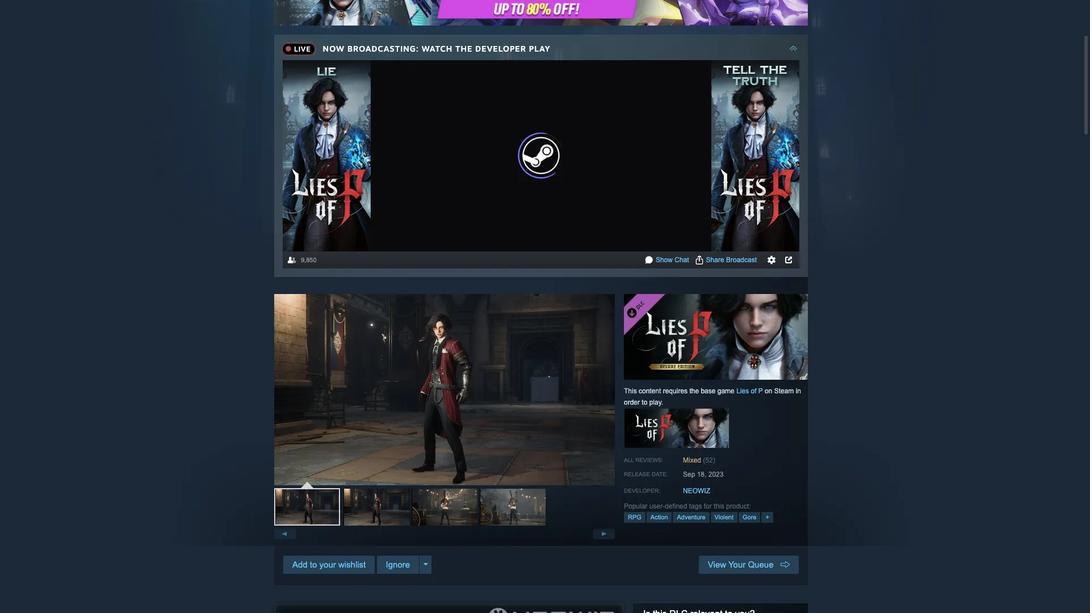 Task type: vqa. For each thing, say whether or not it's contained in the screenshot.
Games
no



Task type: locate. For each thing, give the bounding box(es) containing it.
in
[[796, 387, 801, 395]]

game
[[718, 387, 735, 395]]

popular
[[624, 503, 648, 510]]

rpg
[[628, 514, 642, 521]]

add to your wishlist link
[[283, 556, 375, 574]]

(52)
[[703, 456, 715, 464]]

show chat
[[656, 256, 689, 264]]

1 vertical spatial the
[[690, 387, 699, 395]]

share broadcast link
[[706, 256, 757, 264]]

gore link
[[739, 512, 761, 523]]

now broadcasting: watch the developer play
[[323, 44, 551, 53]]

this
[[714, 503, 725, 510]]

tags
[[689, 503, 702, 510]]

rpg link
[[624, 512, 646, 523]]

to
[[642, 399, 648, 407], [310, 560, 317, 570]]

on steam in order to play.
[[624, 387, 801, 407]]

mixed
[[683, 456, 701, 464]]

share broadcast
[[706, 256, 757, 264]]

on
[[765, 387, 773, 395]]

chat
[[675, 256, 689, 264]]

1 horizontal spatial the
[[690, 387, 699, 395]]

view your queue
[[708, 560, 781, 570]]

steam
[[775, 387, 794, 395]]

0 horizontal spatial the
[[456, 44, 473, 53]]

date:
[[652, 471, 668, 478]]

this
[[624, 387, 637, 395]]

0 vertical spatial the
[[456, 44, 473, 53]]

play.
[[650, 399, 663, 407]]

18,
[[697, 471, 707, 479]]

violent
[[715, 514, 734, 521]]

your
[[320, 560, 336, 570]]

the right watch
[[456, 44, 473, 53]]

lies
[[737, 387, 749, 395]]

defined
[[665, 503, 687, 510]]

to inside on steam in order to play.
[[642, 399, 648, 407]]

queue
[[748, 560, 774, 570]]

0 horizontal spatial to
[[310, 560, 317, 570]]

violent link
[[711, 512, 738, 523]]

add to your wishlist
[[293, 560, 366, 570]]

watch
[[422, 44, 453, 53]]

now
[[323, 44, 345, 53]]

reviews:
[[636, 457, 663, 463]]

wishlist
[[338, 560, 366, 570]]

0 vertical spatial to
[[642, 399, 648, 407]]

mixed (52)
[[683, 456, 715, 464]]

release date:
[[624, 471, 668, 478]]

adventure
[[677, 514, 706, 521]]

neowiz link
[[683, 487, 711, 495]]

requires
[[663, 387, 688, 395]]

broadcasting:
[[348, 44, 419, 53]]

show
[[656, 256, 673, 264]]

gore
[[743, 514, 757, 521]]

show chat link
[[656, 256, 689, 264]]

this content requires the base game lies of p
[[624, 387, 763, 395]]

the
[[456, 44, 473, 53], [690, 387, 699, 395]]

1 horizontal spatial to
[[642, 399, 648, 407]]

to left play.
[[642, 399, 648, 407]]

live
[[294, 45, 311, 53]]

adventure link
[[673, 512, 710, 523]]

play
[[529, 44, 551, 53]]

lies of p link
[[737, 387, 763, 395]]

broadcast
[[726, 256, 757, 264]]

to right add
[[310, 560, 317, 570]]

developer:
[[624, 488, 661, 494]]

the left base at bottom
[[690, 387, 699, 395]]



Task type: describe. For each thing, give the bounding box(es) containing it.
add
[[293, 560, 308, 570]]

developer
[[476, 44, 526, 53]]

view your queue link
[[699, 556, 799, 574]]

neowiz
[[683, 487, 711, 495]]

share
[[706, 256, 725, 264]]

+
[[766, 514, 770, 521]]

popular user-defined tags for this product:
[[624, 503, 751, 510]]

of
[[751, 387, 757, 395]]

product:
[[727, 503, 751, 510]]

release
[[624, 471, 650, 478]]

2023
[[709, 471, 724, 479]]

order
[[624, 399, 640, 407]]

the for base
[[690, 387, 699, 395]]

sep 18, 2023
[[683, 471, 724, 479]]

content
[[639, 387, 661, 395]]

view
[[708, 560, 727, 570]]

all
[[624, 457, 634, 463]]

your
[[729, 560, 746, 570]]

all reviews:
[[624, 457, 663, 463]]

1 vertical spatial to
[[310, 560, 317, 570]]

action
[[651, 514, 668, 521]]

action link
[[647, 512, 672, 523]]

ignore
[[386, 560, 410, 570]]

the for developer
[[456, 44, 473, 53]]

for
[[704, 503, 712, 510]]

base
[[701, 387, 716, 395]]

sep
[[683, 471, 695, 479]]

user-
[[650, 503, 665, 510]]

p
[[759, 387, 763, 395]]



